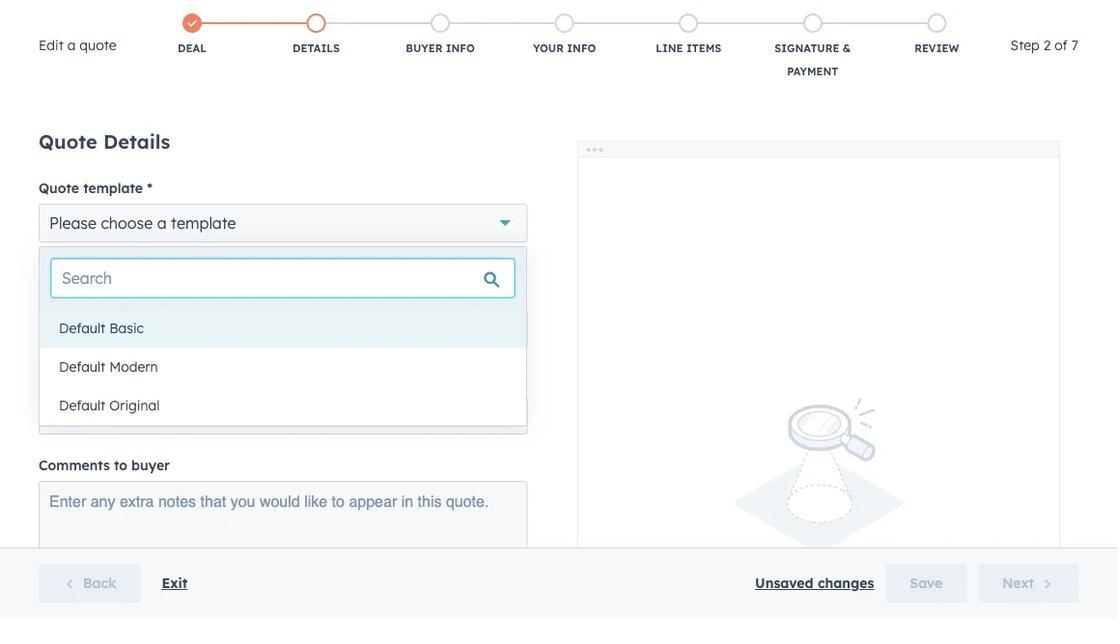 Task type: vqa. For each thing, say whether or not it's contained in the screenshot.
3
no



Task type: describe. For each thing, give the bounding box(es) containing it.
default for default basic
[[59, 320, 106, 337]]

a inside popup button
[[157, 213, 167, 233]]

2024)
[[225, 406, 266, 425]]

step
[[1011, 37, 1040, 54]]

items
[[687, 42, 722, 55]]

marketplaces image
[[863, 9, 880, 26]]

signature
[[775, 42, 840, 55]]

draft
[[472, 368, 501, 383]]

quote name
[[39, 285, 121, 302]]

you inside quote details main content
[[231, 492, 255, 510]]

quote for quote template
[[39, 180, 79, 197]]

quote details
[[39, 129, 170, 154]]

deal completed list item
[[130, 10, 254, 60]]

notes
[[158, 492, 196, 510]]

this
[[418, 492, 442, 510]]

comments to buyer
[[39, 457, 170, 474]]

default basic
[[59, 320, 144, 337]]

back
[[83, 575, 116, 592]]

line items
[[656, 42, 722, 55]]

up
[[97, 184, 117, 203]]

pagination navigation
[[404, 419, 579, 445]]

changes
[[818, 575, 874, 592]]

please choose a template
[[49, 213, 236, 233]]

2 payments from the left
[[281, 184, 359, 203]]

line items list item
[[627, 10, 751, 60]]

status:
[[581, 265, 623, 282]]

set up payments to collect payments within hubspot from any quotes you create.
[[67, 184, 713, 203]]

search image
[[1077, 50, 1090, 64]]

template inside please choose a template popup button
[[171, 213, 236, 233]]

default original button
[[40, 386, 526, 425]]

edit a quote
[[39, 37, 117, 54]]

0 vertical spatial a
[[67, 37, 76, 54]]

your
[[533, 42, 564, 55]]

review list item
[[875, 10, 999, 60]]

deal
[[178, 42, 207, 55]]

press to sort. element
[[117, 326, 125, 342]]

marketplaces button
[[851, 0, 891, 31]]

quote left press to sort. element
[[71, 326, 111, 341]]

buyer info
[[406, 42, 475, 55]]

choose
[[101, 213, 153, 233]]

you inside page section element
[[625, 184, 654, 203]]

new quote button
[[71, 367, 253, 384]]

1
[[484, 423, 492, 440]]

info for your info
[[567, 42, 596, 55]]

default original
[[59, 397, 160, 414]]

search button
[[1067, 41, 1100, 73]]

default for default modern
[[59, 358, 106, 375]]

in
[[49, 406, 65, 425]]

buyer
[[131, 457, 170, 474]]

edit
[[39, 37, 64, 54]]

Search HubSpot search field
[[846, 41, 1083, 73]]

upgrade menu
[[743, 0, 1094, 31]]

1 column header from the left
[[431, 313, 559, 355]]

quote.
[[446, 492, 489, 510]]

help button
[[895, 0, 928, 31]]

buyer
[[406, 42, 443, 55]]

name
[[83, 285, 121, 302]]

any inside quote details main content
[[90, 492, 115, 510]]

unsaved
[[755, 575, 814, 592]]

from
[[490, 184, 528, 203]]

next for the bottommost next button
[[1003, 575, 1034, 592]]

collect
[[225, 184, 276, 203]]

prev button
[[404, 420, 478, 445]]

quote for quote name
[[39, 285, 79, 302]]

step 2 of 7
[[1011, 37, 1079, 54]]

details inside list item
[[293, 42, 340, 55]]

review
[[915, 42, 960, 55]]

appear
[[349, 492, 397, 510]]

quotes
[[567, 184, 620, 203]]

signature & payment list item
[[751, 10, 875, 83]]

list containing deal
[[130, 10, 999, 83]]

please choose a template button
[[39, 204, 528, 242]]

upgrade
[[777, 9, 832, 25]]

list box containing default basic
[[40, 309, 526, 426]]

default basic button
[[40, 309, 526, 348]]

back button
[[39, 564, 140, 603]]

none text field inside quote details main content
[[50, 491, 517, 583]]

$0
[[391, 367, 408, 384]]

quote up original
[[104, 367, 146, 384]]

settings link
[[932, 5, 956, 26]]

of
[[1055, 37, 1068, 54]]

details list item
[[254, 10, 378, 60]]

quote template
[[39, 180, 143, 197]]

within
[[364, 184, 412, 203]]

in 90 days (january 23, 2024)
[[49, 406, 266, 425]]

press to sort. image
[[117, 326, 125, 340]]

payment
[[787, 65, 839, 78]]

enter any extra notes that you would like to appear in this quote.
[[49, 492, 489, 510]]

archive status:
[[530, 265, 623, 282]]

0 horizontal spatial next button
[[499, 420, 579, 445]]

0 horizontal spatial to
[[114, 457, 127, 474]]

like
[[304, 492, 328, 510]]

quote details main content
[[39, 129, 1079, 618]]

help image
[[903, 9, 920, 26]]

2
[[1044, 37, 1051, 54]]

quote template element
[[39, 204, 528, 242]]

new quote
[[71, 367, 146, 384]]



Task type: locate. For each thing, give the bounding box(es) containing it.
1 button
[[478, 419, 499, 444]]

days
[[92, 406, 126, 425]]

in
[[401, 492, 414, 510]]

expiration date
[[39, 372, 142, 389]]

default
[[59, 320, 106, 337], [59, 358, 106, 375], [59, 397, 106, 414]]

2 default from the top
[[59, 358, 106, 375]]

to left collect
[[204, 184, 220, 203]]

1 menu item from the left
[[845, 0, 849, 31]]

next
[[505, 423, 537, 440], [1003, 575, 1034, 592]]

1 horizontal spatial a
[[157, 213, 167, 233]]

modern
[[109, 358, 158, 375]]

menu item
[[845, 0, 849, 31], [995, 0, 1094, 31]]

0 horizontal spatial info
[[446, 42, 475, 55]]

info inside buyer info list item
[[446, 42, 475, 55]]

3 default from the top
[[59, 397, 106, 414]]

23,
[[200, 406, 221, 425]]

any left the extra
[[90, 492, 115, 510]]

1 vertical spatial you
[[231, 492, 255, 510]]

0 vertical spatial to
[[204, 184, 220, 203]]

2 vertical spatial to
[[332, 492, 345, 510]]

1 default from the top
[[59, 320, 106, 337]]

info inside your info list item
[[567, 42, 596, 55]]

all
[[447, 265, 464, 282]]

banner
[[46, 102, 1071, 133]]

1 horizontal spatial info
[[567, 42, 596, 55]]

3 column header from the left
[[814, 313, 942, 355]]

90
[[69, 406, 87, 425]]

upgrade image
[[756, 9, 774, 26]]

4 column header from the left
[[942, 313, 1070, 355]]

archive
[[530, 265, 577, 282]]

info
[[446, 42, 475, 55], [567, 42, 596, 55]]

default modern button
[[40, 348, 526, 386]]

manage quote templates
[[39, 249, 208, 266]]

7
[[1072, 37, 1079, 54]]

1 horizontal spatial next button
[[979, 564, 1079, 603]]

list box
[[40, 309, 526, 426]]

that
[[200, 492, 226, 510]]

0 vertical spatial next button
[[499, 420, 579, 445]]

quote for quote details
[[39, 129, 97, 154]]

2 info from the left
[[567, 42, 596, 55]]

details inside main content
[[103, 129, 170, 154]]

comments
[[39, 457, 110, 474]]

1 vertical spatial any
[[90, 492, 115, 510]]

quote
[[80, 37, 117, 54], [97, 249, 137, 266]]

template up link opens in a new window image
[[171, 213, 236, 233]]

unsaved changes button
[[755, 572, 874, 595]]

any inside page section element
[[533, 184, 562, 203]]

menu item up "step 2 of 7"
[[995, 0, 1094, 31]]

original
[[109, 397, 160, 414]]

Search search field
[[51, 259, 515, 297]]

column header
[[431, 313, 559, 355], [687, 313, 814, 355], [814, 313, 942, 355], [942, 313, 1070, 355]]

next right "save"
[[1003, 575, 1034, 592]]

users
[[468, 265, 504, 282]]

new
[[71, 367, 100, 384]]

0 vertical spatial you
[[625, 184, 654, 203]]

details
[[293, 42, 340, 55], [103, 129, 170, 154]]

settings image
[[935, 8, 953, 26]]

2 column header from the left
[[687, 313, 814, 355]]

create.
[[659, 184, 713, 203]]

any right from
[[533, 184, 562, 203]]

payments up please choose a template
[[122, 184, 199, 203]]

1 vertical spatial next
[[1003, 575, 1034, 592]]

1 horizontal spatial menu item
[[995, 0, 1094, 31]]

expiration
[[39, 372, 108, 389]]

link opens in a new window image
[[211, 253, 225, 266]]

info right the your
[[567, 42, 596, 55]]

2 menu item from the left
[[995, 0, 1094, 31]]

next for next button to the left
[[505, 423, 537, 440]]

quote down the choose
[[97, 249, 137, 266]]

buyer info list item
[[378, 10, 503, 60]]

1 payments from the left
[[122, 184, 199, 203]]

Quote name text field
[[39, 310, 528, 348]]

0 horizontal spatial a
[[67, 37, 76, 54]]

banner inside page section element
[[46, 102, 1071, 133]]

list
[[130, 10, 999, 83]]

in 90 days (january 23, 2024) button
[[39, 396, 528, 434]]

1 vertical spatial to
[[114, 457, 127, 474]]

1 vertical spatial a
[[157, 213, 167, 233]]

payments
[[122, 184, 199, 203], [281, 184, 359, 203]]

1 vertical spatial next button
[[979, 564, 1079, 603]]

you
[[625, 184, 654, 203], [231, 492, 255, 510]]

to
[[204, 184, 220, 203], [114, 457, 127, 474], [332, 492, 345, 510]]

to left buyer
[[114, 457, 127, 474]]

0 vertical spatial quote
[[80, 37, 117, 54]]

a right the choose
[[157, 213, 167, 233]]

0 horizontal spatial menu item
[[845, 0, 849, 31]]

quote up quote template
[[39, 129, 97, 154]]

hubspot
[[417, 184, 485, 203]]

(january
[[131, 406, 196, 425]]

next inside pagination navigation
[[505, 423, 537, 440]]

all users button
[[435, 254, 518, 293]]

line
[[656, 42, 683, 55]]

extra
[[120, 492, 154, 510]]

template up the choose
[[83, 180, 143, 197]]

all users
[[447, 265, 504, 282]]

1 horizontal spatial next
[[1003, 575, 1034, 592]]

quote down manage
[[39, 285, 79, 302]]

1 vertical spatial default
[[59, 358, 106, 375]]

1 horizontal spatial to
[[204, 184, 220, 203]]

default inside default modern button
[[59, 358, 106, 375]]

0 horizontal spatial payments
[[122, 184, 199, 203]]

a right edit
[[67, 37, 76, 54]]

any
[[533, 184, 562, 203], [90, 492, 115, 510]]

to right like
[[332, 492, 345, 510]]

prev
[[441, 423, 471, 440]]

save button
[[886, 564, 967, 603]]

1 info from the left
[[446, 42, 475, 55]]

0 vertical spatial template
[[83, 180, 143, 197]]

info right buyer
[[446, 42, 475, 55]]

default inside default basic button
[[59, 320, 106, 337]]

1 horizontal spatial details
[[293, 42, 340, 55]]

would
[[260, 492, 300, 510]]

0 horizontal spatial next
[[505, 423, 537, 440]]

you right quotes
[[625, 184, 654, 203]]

default inside default original button
[[59, 397, 106, 414]]

you right 'that'
[[231, 492, 255, 510]]

next right 1 button
[[505, 423, 537, 440]]

0 vertical spatial any
[[533, 184, 562, 203]]

your info list item
[[503, 10, 627, 60]]

quote inside main content
[[97, 249, 137, 266]]

exit
[[162, 575, 188, 592]]

template
[[83, 180, 143, 197], [171, 213, 236, 233]]

1 horizontal spatial template
[[171, 213, 236, 233]]

save
[[910, 575, 943, 592]]

set
[[67, 184, 92, 203]]

&
[[843, 42, 851, 55]]

templates
[[141, 249, 208, 266]]

manage
[[39, 249, 93, 266]]

signature & payment
[[775, 42, 851, 78]]

unsaved changes
[[755, 575, 874, 592]]

0 horizontal spatial any
[[90, 492, 115, 510]]

2 vertical spatial default
[[59, 397, 106, 414]]

payments up please choose a template popup button
[[281, 184, 359, 203]]

1 horizontal spatial any
[[533, 184, 562, 203]]

1 vertical spatial template
[[171, 213, 236, 233]]

link opens in a new window image
[[211, 248, 225, 271]]

default for default original
[[59, 397, 106, 414]]

Search search field
[[46, 254, 274, 293]]

page section element
[[0, 83, 1118, 234]]

1 horizontal spatial payments
[[281, 184, 359, 203]]

0 vertical spatial default
[[59, 320, 106, 337]]

basic
[[109, 320, 144, 337]]

manage quote templates link
[[39, 248, 228, 271]]

quote right edit
[[80, 37, 117, 54]]

0 vertical spatial next
[[505, 423, 537, 440]]

0 horizontal spatial details
[[103, 129, 170, 154]]

enter
[[49, 492, 86, 510]]

0 horizontal spatial you
[[231, 492, 255, 510]]

info for buyer info
[[446, 42, 475, 55]]

to inside page section element
[[204, 184, 220, 203]]

next button
[[499, 420, 579, 445], [979, 564, 1079, 603]]

menu item left the marketplaces popup button
[[845, 0, 849, 31]]

default modern
[[59, 358, 158, 375]]

quote up please
[[39, 180, 79, 197]]

2 horizontal spatial to
[[332, 492, 345, 510]]

1 vertical spatial quote
[[97, 249, 137, 266]]

0 horizontal spatial template
[[83, 180, 143, 197]]

exit button
[[162, 572, 188, 595]]

0 vertical spatial details
[[293, 42, 340, 55]]

None text field
[[50, 491, 517, 583]]

1 vertical spatial details
[[103, 129, 170, 154]]

1 horizontal spatial you
[[625, 184, 654, 203]]

please
[[49, 213, 97, 233]]



